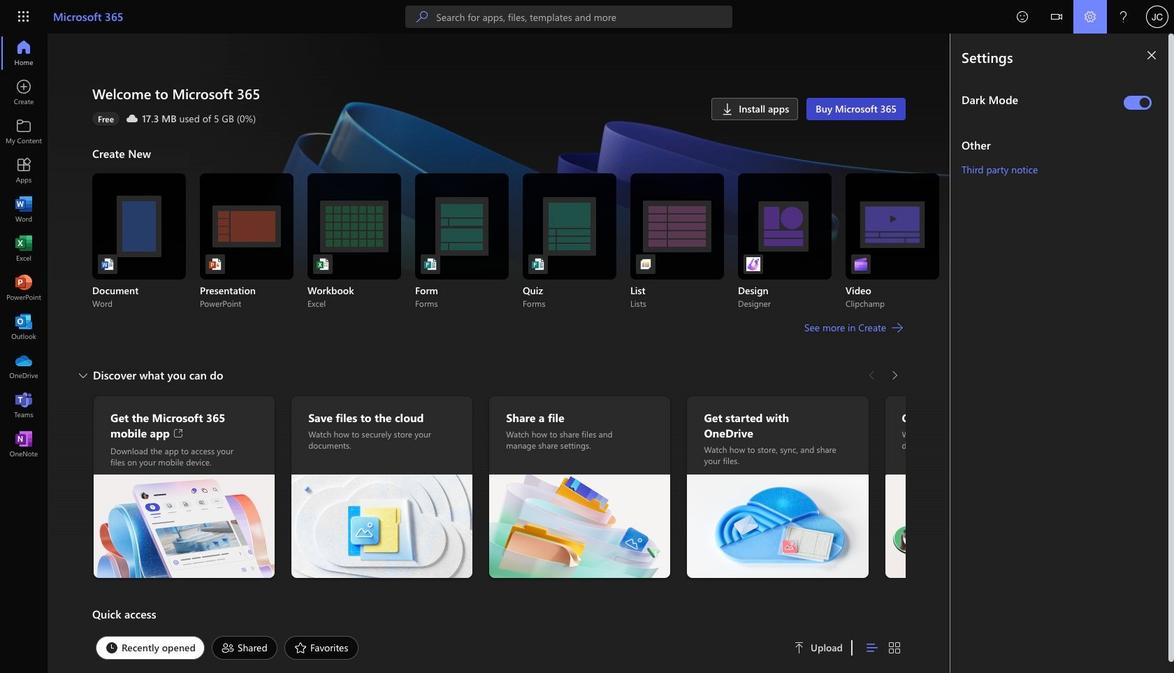 Task type: vqa. For each thing, say whether or not it's contained in the screenshot.
TO
no



Task type: describe. For each thing, give the bounding box(es) containing it.
apps image
[[17, 164, 31, 178]]

create new element
[[92, 143, 940, 364]]

lists list image
[[639, 257, 653, 271]]

clipchamp video image
[[855, 257, 869, 271]]

2 region from the left
[[951, 34, 1175, 673]]

forms survey image
[[424, 257, 438, 271]]

word image
[[17, 203, 31, 217]]

save files to the cloud image
[[292, 475, 473, 578]]

share a file image
[[490, 475, 671, 578]]

1 tab from the left
[[92, 636, 208, 660]]

excel workbook image
[[316, 257, 330, 271]]

onedrive image
[[17, 359, 31, 373]]

teams image
[[17, 399, 31, 413]]

new quiz image
[[532, 257, 546, 271]]

favorites element
[[285, 636, 359, 660]]

shared element
[[212, 636, 278, 660]]

collaborate in real time image
[[886, 475, 1070, 578]]

3 tab from the left
[[281, 636, 363, 660]]

dark mode element
[[962, 92, 1119, 108]]

recently opened element
[[96, 636, 205, 660]]

excel image
[[17, 242, 31, 256]]

1 region from the left
[[909, 34, 1175, 673]]

my content image
[[17, 124, 31, 138]]



Task type: locate. For each thing, give the bounding box(es) containing it.
banner
[[0, 0, 1175, 36]]

Search box. Suggestions appear as you type. search field
[[437, 6, 733, 28]]

this account doesn't have a microsoft 365 subscription. click to view your benefits. tooltip
[[92, 112, 120, 126]]

tab list
[[92, 633, 778, 664]]

other element
[[962, 138, 1158, 153]]

outlook image
[[17, 320, 31, 334]]

designer design image
[[747, 257, 761, 271]]

powerpoint image
[[17, 281, 31, 295]]

next image
[[888, 364, 902, 387]]

navigation
[[0, 34, 48, 464]]

powerpoint presentation image
[[208, 257, 222, 271]]

get the microsoft 365 mobile app image
[[94, 475, 275, 578]]

2 tab from the left
[[208, 636, 281, 660]]

word document image
[[101, 257, 115, 271]]

get started with onedrive image
[[688, 475, 869, 578]]

region
[[909, 34, 1175, 673], [951, 34, 1175, 673]]

list
[[92, 173, 940, 309]]

application
[[0, 34, 1072, 673]]

designer design image
[[747, 257, 761, 271]]

None search field
[[406, 6, 733, 28]]

home image
[[17, 46, 31, 60]]

create image
[[17, 85, 31, 99]]

onenote image
[[17, 438, 31, 452]]

tab
[[92, 636, 208, 660], [208, 636, 281, 660], [281, 636, 363, 660]]



